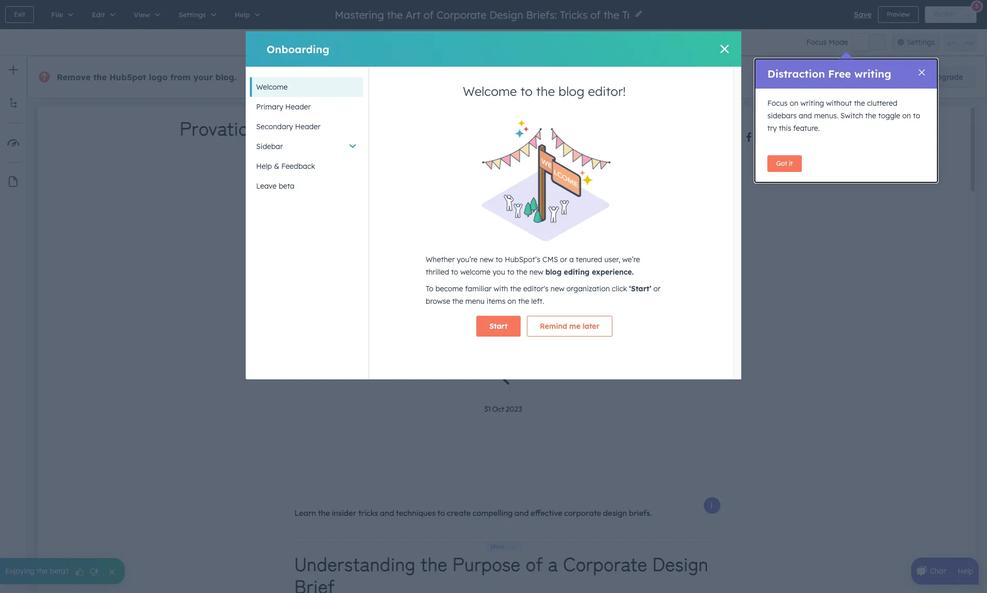 Task type: describe. For each thing, give the bounding box(es) containing it.
it
[[789, 160, 793, 167]]

familiar
[[465, 284, 492, 294]]

blog.
[[215, 72, 237, 82]]

with for familiar
[[494, 284, 508, 294]]

features
[[303, 72, 331, 81]]

editor's
[[523, 284, 549, 294]]

primary
[[256, 102, 283, 112]]

thumbsdown image
[[89, 568, 98, 578]]

without
[[826, 99, 852, 108]]

distraction free writing
[[767, 67, 891, 80]]

thumbsup image
[[75, 568, 85, 578]]

focus mode
[[806, 38, 848, 47]]

&
[[274, 162, 279, 171]]

tenured
[[576, 255, 602, 264]]

become
[[435, 284, 463, 294]]

'start'
[[629, 284, 651, 294]]

sidebars
[[767, 111, 797, 121]]

preview
[[887, 10, 910, 18]]

help for help
[[958, 567, 974, 576]]

unlock premium features with crm suite starter.
[[245, 72, 412, 81]]

user,
[[604, 255, 620, 264]]

help for help & feedback
[[256, 162, 272, 171]]

feature.
[[793, 124, 820, 133]]

welcome for welcome to the blog editor!
[[463, 83, 517, 99]]

got
[[776, 160, 787, 167]]

1 vertical spatial blog
[[545, 267, 562, 277]]

got it
[[776, 160, 793, 167]]

cluttered
[[867, 99, 897, 108]]

crm
[[350, 72, 366, 81]]

from
[[170, 72, 191, 82]]

to become familiar with the editor's new organization click 'start'
[[426, 284, 651, 294]]

chat
[[930, 567, 946, 576]]

distraction
[[767, 67, 825, 80]]

and
[[799, 111, 812, 121]]

welcome to the blog editor!
[[463, 83, 626, 99]]

cms
[[542, 255, 558, 264]]

we're
[[622, 255, 640, 264]]

exit link
[[5, 6, 34, 23]]

whether you're new to hubspot's cms or a tenured user, we're thrilled to welcome you to the new
[[426, 255, 640, 277]]

exit
[[14, 10, 25, 18]]

help & feedback
[[256, 162, 315, 171]]

welcome for welcome
[[256, 82, 288, 92]]

unlock
[[245, 72, 268, 81]]

secondary
[[256, 122, 293, 131]]

secondary header
[[256, 122, 321, 131]]

enjoying the beta? button
[[0, 559, 124, 585]]

hubspot
[[109, 72, 146, 82]]

try
[[767, 124, 777, 133]]

settings button
[[892, 33, 940, 51]]

1 vertical spatial new
[[529, 267, 543, 277]]

free
[[828, 67, 851, 80]]

the inside 'button'
[[37, 567, 48, 576]]

welcome to the blog editor! dialog
[[246, 31, 741, 380]]

editing
[[564, 267, 590, 277]]

close image for distraction free writing
[[919, 69, 925, 76]]

enjoying the beta?
[[5, 567, 69, 576]]

focus for focus on writing without the cluttered sidebars and menus. switch the toggle on to try this feature.
[[767, 99, 788, 108]]

header for secondary header
[[295, 122, 321, 131]]

remind me later
[[540, 322, 599, 331]]

browse
[[426, 297, 450, 306]]

later
[[583, 322, 599, 331]]

beta
[[279, 182, 294, 191]]

leave beta
[[256, 182, 294, 191]]

enjoying
[[5, 567, 35, 576]]

or inside whether you're new to hubspot's cms or a tenured user, we're thrilled to welcome you to the new
[[560, 255, 567, 264]]

2 horizontal spatial new
[[551, 284, 564, 294]]

writing for on
[[800, 99, 824, 108]]



Task type: vqa. For each thing, say whether or not it's contained in the screenshot.
Help & Feedback
yes



Task type: locate. For each thing, give the bounding box(es) containing it.
click
[[612, 284, 627, 294]]

focus left mode
[[806, 38, 827, 47]]

help inside button
[[256, 162, 272, 171]]

None field
[[334, 8, 630, 22]]

0 vertical spatial header
[[285, 102, 311, 112]]

1 vertical spatial focus
[[767, 99, 788, 108]]

save
[[854, 10, 872, 19]]

writing for free
[[854, 67, 891, 80]]

on right the toggle
[[902, 111, 911, 121]]

0 vertical spatial close image
[[720, 45, 729, 53]]

1 horizontal spatial focus
[[806, 38, 827, 47]]

whether
[[426, 255, 455, 264]]

1 horizontal spatial close image
[[919, 69, 925, 76]]

1 horizontal spatial writing
[[854, 67, 891, 80]]

0 horizontal spatial focus
[[767, 99, 788, 108]]

preview button
[[878, 6, 919, 23]]

blog left editor!
[[559, 83, 584, 99]]

1 vertical spatial close image
[[919, 69, 925, 76]]

new up editor's
[[529, 267, 543, 277]]

header for primary header
[[285, 102, 311, 112]]

sidebar button
[[250, 137, 363, 157]]

focus inside focus on writing without the cluttered sidebars and menus. switch the toggle on to try this feature.
[[767, 99, 788, 108]]

on up sidebars
[[790, 99, 798, 108]]

with left crm
[[333, 72, 348, 81]]

help left &
[[256, 162, 272, 171]]

on right items
[[508, 297, 516, 306]]

focus on writing without the cluttered sidebars and menus. switch the toggle on to try this feature.
[[767, 99, 920, 133]]

switch
[[841, 111, 863, 121]]

or inside or browse the menu items on the left.
[[653, 284, 661, 294]]

publish
[[934, 10, 955, 18]]

writing up and
[[800, 99, 824, 108]]

me
[[569, 322, 580, 331]]

help right the chat at the bottom right of the page
[[958, 567, 974, 576]]

your
[[193, 72, 213, 82]]

upgrade
[[932, 73, 963, 82]]

leave beta button
[[250, 176, 363, 196]]

0 vertical spatial writing
[[854, 67, 891, 80]]

to
[[426, 284, 433, 294]]

help & feedback button
[[250, 157, 363, 176]]

on inside or browse the menu items on the left.
[[508, 297, 516, 306]]

remove the hubspot logo from your blog.
[[57, 72, 237, 82]]

header inside button
[[295, 122, 321, 131]]

close image for onboarding
[[720, 45, 729, 53]]

got it button
[[767, 155, 802, 172]]

remind me later button
[[527, 316, 612, 337]]

new right editor's
[[551, 284, 564, 294]]

publish button
[[925, 6, 964, 23]]

or right ''start''
[[653, 284, 661, 294]]

this
[[779, 124, 791, 133]]

editor!
[[588, 83, 626, 99]]

start
[[489, 322, 508, 331]]

save button
[[854, 8, 872, 21]]

to
[[520, 83, 533, 99], [913, 111, 920, 121], [496, 255, 503, 264], [451, 267, 458, 277], [507, 267, 514, 277]]

0 horizontal spatial close image
[[720, 45, 729, 53]]

1 vertical spatial help
[[958, 567, 974, 576]]

header inside button
[[285, 102, 311, 112]]

publish group
[[925, 6, 977, 23]]

writing inside focus on writing without the cluttered sidebars and menus. switch the toggle on to try this feature.
[[800, 99, 824, 108]]

welcome inside welcome button
[[256, 82, 288, 92]]

you
[[493, 267, 505, 277]]

0 vertical spatial help
[[256, 162, 272, 171]]

0 vertical spatial focus
[[806, 38, 827, 47]]

or left a
[[560, 255, 567, 264]]

or browse the menu items on the left.
[[426, 284, 661, 306]]

focus mode element
[[852, 34, 886, 51]]

0 horizontal spatial or
[[560, 255, 567, 264]]

new
[[480, 255, 494, 264], [529, 267, 543, 277], [551, 284, 564, 294]]

new up welcome
[[480, 255, 494, 264]]

writing
[[854, 67, 891, 80], [800, 99, 824, 108]]

close image inside welcome to the blog editor! dialog
[[720, 45, 729, 53]]

with up items
[[494, 284, 508, 294]]

the
[[93, 72, 107, 82], [536, 83, 555, 99], [854, 99, 865, 108], [865, 111, 876, 121], [516, 267, 527, 277], [510, 284, 521, 294], [452, 297, 463, 306], [518, 297, 529, 306], [37, 567, 48, 576]]

1 vertical spatial header
[[295, 122, 321, 131]]

0 horizontal spatial new
[[480, 255, 494, 264]]

settings
[[907, 38, 935, 47]]

0 horizontal spatial on
[[508, 297, 516, 306]]

welcome
[[256, 82, 288, 92], [463, 83, 517, 99]]

2 vertical spatial on
[[508, 297, 516, 306]]

blog down cms
[[545, 267, 562, 277]]

thrilled
[[426, 267, 449, 277]]

0 horizontal spatial with
[[333, 72, 348, 81]]

0 vertical spatial on
[[790, 99, 798, 108]]

beta?
[[50, 567, 69, 576]]

onboarding
[[267, 43, 329, 56]]

logo
[[149, 72, 168, 82]]

remove
[[57, 72, 91, 82]]

with inside welcome to the blog editor! dialog
[[494, 284, 508, 294]]

focus
[[806, 38, 827, 47], [767, 99, 788, 108]]

1 vertical spatial on
[[902, 111, 911, 121]]

3
[[975, 2, 978, 10]]

welcome
[[460, 267, 491, 277]]

0 horizontal spatial help
[[256, 162, 272, 171]]

leave
[[256, 182, 277, 191]]

1 horizontal spatial with
[[494, 284, 508, 294]]

start button
[[476, 316, 521, 337]]

1 horizontal spatial on
[[790, 99, 798, 108]]

welcome button
[[250, 77, 363, 97]]

header down welcome button
[[285, 102, 311, 112]]

toggle
[[878, 111, 900, 121]]

primary header button
[[250, 97, 363, 117]]

items
[[487, 297, 505, 306]]

1 horizontal spatial welcome
[[463, 83, 517, 99]]

1 horizontal spatial or
[[653, 284, 661, 294]]

0 vertical spatial or
[[560, 255, 567, 264]]

hubspot's
[[505, 255, 540, 264]]

starter.
[[387, 72, 412, 81]]

close image
[[720, 45, 729, 53], [919, 69, 925, 76]]

the inside whether you're new to hubspot's cms or a tenured user, we're thrilled to welcome you to the new
[[516, 267, 527, 277]]

focus for focus mode
[[806, 38, 827, 47]]

experience.
[[592, 267, 634, 277]]

mode
[[829, 38, 848, 47]]

organization
[[566, 284, 610, 294]]

with for features
[[333, 72, 348, 81]]

you're
[[457, 255, 478, 264]]

1 vertical spatial with
[[494, 284, 508, 294]]

2 horizontal spatial on
[[902, 111, 911, 121]]

0 vertical spatial new
[[480, 255, 494, 264]]

with
[[333, 72, 348, 81], [494, 284, 508, 294]]

sidebar
[[256, 142, 283, 151]]

remind
[[540, 322, 567, 331]]

menu
[[465, 297, 485, 306]]

2 vertical spatial new
[[551, 284, 564, 294]]

to inside focus on writing without the cluttered sidebars and menus. switch the toggle on to try this feature.
[[913, 111, 920, 121]]

0 vertical spatial with
[[333, 72, 348, 81]]

feedback
[[281, 162, 315, 171]]

0 horizontal spatial writing
[[800, 99, 824, 108]]

menus.
[[814, 111, 838, 121]]

premium
[[270, 72, 301, 81]]

group
[[944, 33, 977, 51]]

left.
[[531, 297, 544, 306]]

suite
[[368, 72, 385, 81]]

1 vertical spatial writing
[[800, 99, 824, 108]]

0 horizontal spatial welcome
[[256, 82, 288, 92]]

blog editing experience.
[[545, 267, 634, 277]]

header
[[285, 102, 311, 112], [295, 122, 321, 131]]

1 horizontal spatial help
[[958, 567, 974, 576]]

writing up cluttered
[[854, 67, 891, 80]]

secondary header button
[[250, 117, 363, 137]]

header down primary header button
[[295, 122, 321, 131]]

1 horizontal spatial new
[[529, 267, 543, 277]]

upgrade link
[[919, 67, 976, 88]]

primary header
[[256, 102, 311, 112]]

focus up sidebars
[[767, 99, 788, 108]]

0 vertical spatial blog
[[559, 83, 584, 99]]

a
[[569, 255, 574, 264]]

help
[[256, 162, 272, 171], [958, 567, 974, 576]]

1 vertical spatial or
[[653, 284, 661, 294]]



